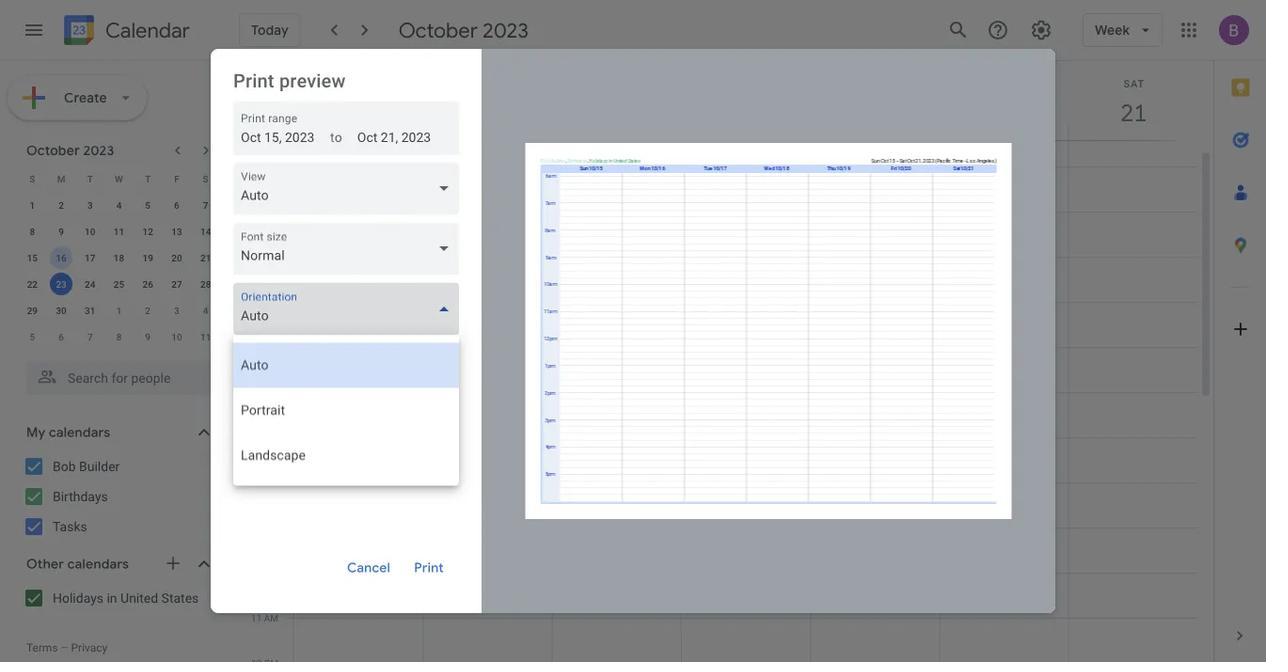 Task type: locate. For each thing, give the bounding box(es) containing it.
weekends
[[294, 410, 355, 426]]

1 vertical spatial show
[[258, 442, 291, 458]]

10 up 17
[[85, 226, 95, 237]]

0 horizontal spatial october
[[26, 142, 80, 159]]

23
[[56, 278, 67, 290]]

print up print range
[[233, 70, 274, 92]]

events
[[294, 442, 334, 458]]

row up 11 element
[[18, 166, 220, 192]]

1 horizontal spatial 2023
[[483, 17, 529, 43]]

11 inside "element"
[[200, 331, 211, 342]]

calendars for my calendars
[[49, 424, 110, 441]]

1 for 1 am
[[256, 161, 262, 172]]

0 vertical spatial 6
[[174, 199, 179, 211]]

print for print range
[[241, 111, 265, 125]]

4 inside "november 4" element
[[203, 305, 208, 316]]

5 up 12 'element'
[[145, 199, 151, 211]]

None search field
[[0, 354, 233, 395]]

None field
[[233, 162, 467, 215], [233, 222, 467, 275], [233, 283, 467, 335], [233, 162, 467, 215], [233, 222, 467, 275], [233, 283, 467, 335]]

print preview
[[233, 70, 346, 92]]

preview
[[279, 70, 346, 92]]

5 up 6 am
[[256, 341, 262, 353]]

4
[[116, 199, 122, 211], [256, 296, 262, 308], [203, 305, 208, 316]]

0 horizontal spatial 9
[[59, 226, 64, 237]]

am for 11 am
[[264, 612, 278, 624]]

2 vertical spatial 6
[[256, 387, 262, 398]]

you
[[338, 442, 359, 458]]

6 row from the top
[[18, 297, 220, 324]]

9
[[59, 226, 64, 237], [145, 331, 151, 342]]

1 vertical spatial 7
[[87, 331, 93, 342]]

5 am from the top
[[264, 341, 278, 353]]

19 element
[[137, 246, 159, 269]]

show events you have declined
[[258, 442, 445, 458]]

11
[[114, 226, 124, 237], [200, 331, 211, 342], [251, 612, 262, 624]]

4 for 4 am
[[256, 296, 262, 308]]

31 element
[[79, 299, 101, 322]]

1 vertical spatial 10
[[171, 331, 182, 342]]

1 vertical spatial 2023
[[83, 142, 114, 159]]

1 horizontal spatial s
[[203, 173, 209, 184]]

8 down november 1 element
[[116, 331, 122, 342]]

gmt-07
[[246, 125, 278, 136]]

row up 18 element
[[18, 218, 220, 245]]

t left f
[[145, 173, 151, 184]]

2 horizontal spatial 3
[[256, 251, 262, 262]]

print right cancel button
[[414, 560, 444, 577]]

1
[[256, 161, 262, 172], [30, 199, 35, 211], [116, 305, 122, 316]]

november 9 element
[[137, 325, 159, 348]]

states
[[161, 590, 199, 606]]

calendars up bob builder
[[49, 424, 110, 441]]

22 element
[[21, 273, 44, 295]]

calendars up the in
[[67, 556, 129, 573]]

7
[[203, 199, 208, 211], [87, 331, 93, 342]]

option up weekends
[[233, 343, 459, 388]]

25
[[114, 278, 124, 290]]

1 horizontal spatial 9
[[145, 331, 151, 342]]

bob builder
[[53, 459, 120, 474]]

3 down 27 element
[[174, 305, 179, 316]]

s right f
[[203, 173, 209, 184]]

29
[[27, 305, 38, 316]]

calendars inside dropdown button
[[67, 556, 129, 573]]

s
[[29, 173, 35, 184], [203, 173, 209, 184]]

2 up november 9 element
[[145, 305, 151, 316]]

october 2023
[[399, 17, 529, 43], [26, 142, 114, 159]]

united
[[120, 590, 158, 606]]

1 up 15 element
[[30, 199, 35, 211]]

5 am
[[256, 341, 278, 353]]

to
[[330, 130, 342, 145]]

2 show from the top
[[258, 442, 291, 458]]

2 vertical spatial 11
[[251, 612, 262, 624]]

option up you
[[233, 388, 459, 433]]

0 horizontal spatial 11
[[114, 226, 124, 237]]

print up gmt-
[[241, 111, 265, 125]]

1 vertical spatial 11
[[200, 331, 211, 342]]

6 am from the top
[[264, 387, 278, 398]]

november 10 element
[[165, 325, 188, 348]]

grid
[[241, 61, 1214, 662]]

20 element
[[165, 246, 188, 269]]

2 up 3 am
[[256, 206, 262, 217]]

1 horizontal spatial 1
[[116, 305, 122, 316]]

option down weekends
[[233, 433, 459, 478]]

calendars inside dropdown button
[[49, 424, 110, 441]]

2 down m
[[59, 199, 64, 211]]

13 element
[[165, 220, 188, 243]]

row containing 29
[[18, 297, 220, 324]]

0 vertical spatial october 2023
[[399, 17, 529, 43]]

gmt-
[[246, 125, 268, 136]]

14 element
[[194, 220, 217, 243]]

show for show events you have declined
[[258, 442, 291, 458]]

7 row from the top
[[18, 324, 220, 350]]

am
[[264, 161, 278, 172], [264, 206, 278, 217], [264, 251, 278, 262], [264, 296, 278, 308], [264, 341, 278, 353], [264, 387, 278, 398], [264, 477, 278, 488], [264, 612, 278, 624]]

7 am from the top
[[264, 477, 278, 488]]

2023
[[483, 17, 529, 43], [83, 142, 114, 159]]

1 up november 8 element
[[116, 305, 122, 316]]

1 horizontal spatial t
[[145, 173, 151, 184]]

1 horizontal spatial 10
[[171, 331, 182, 342]]

4 am from the top
[[264, 296, 278, 308]]

10 element
[[79, 220, 101, 243]]

october
[[399, 17, 478, 43], [26, 142, 80, 159]]

calendars
[[49, 424, 110, 441], [67, 556, 129, 573]]

8
[[30, 226, 35, 237], [116, 331, 122, 342], [256, 477, 262, 488]]

3 up 10 element
[[87, 199, 93, 211]]

1 horizontal spatial 5
[[145, 199, 151, 211]]

Start date text field
[[241, 127, 315, 149]]

s left m
[[29, 173, 35, 184]]

0 vertical spatial october
[[399, 17, 478, 43]]

3
[[87, 199, 93, 211], [256, 251, 262, 262], [174, 305, 179, 316]]

0 horizontal spatial 4
[[116, 199, 122, 211]]

2 vertical spatial print
[[414, 560, 444, 577]]

3 am from the top
[[264, 251, 278, 262]]

november 4 element
[[194, 299, 217, 322]]

2 horizontal spatial 6
[[256, 387, 262, 398]]

6 down f
[[174, 199, 179, 211]]

row down november 1 element
[[18, 324, 220, 350]]

1 am
[[256, 161, 278, 172]]

print for print preview
[[233, 70, 274, 92]]

30
[[56, 305, 67, 316]]

2 horizontal spatial 5
[[256, 341, 262, 353]]

0 vertical spatial 7
[[203, 199, 208, 211]]

show
[[258, 410, 291, 426], [258, 442, 291, 458]]

0 vertical spatial 8
[[30, 226, 35, 237]]

2 am from the top
[[264, 206, 278, 217]]

1 am from the top
[[264, 161, 278, 172]]

8 down show weekends
[[256, 477, 262, 488]]

2 inside november 2 element
[[145, 305, 151, 316]]

0 horizontal spatial 10
[[85, 226, 95, 237]]

5 row from the top
[[18, 271, 220, 297]]

0 vertical spatial calendars
[[49, 424, 110, 441]]

am for 1 am
[[264, 161, 278, 172]]

t left w
[[87, 173, 93, 184]]

2 s from the left
[[203, 173, 209, 184]]

0 horizontal spatial 2023
[[83, 142, 114, 159]]

show down 6 am
[[258, 410, 291, 426]]

1 vertical spatial 8
[[116, 331, 122, 342]]

1 horizontal spatial 6
[[174, 199, 179, 211]]

8 am
[[256, 477, 278, 488]]

2 horizontal spatial 4
[[256, 296, 262, 308]]

row containing 1
[[18, 192, 220, 218]]

tab list
[[1214, 61, 1266, 610]]

1 vertical spatial 6
[[59, 331, 64, 342]]

2
[[59, 199, 64, 211], [256, 206, 262, 217], [145, 305, 151, 316]]

2 for november 2 element at the top
[[145, 305, 151, 316]]

row group
[[18, 192, 220, 350]]

1 horizontal spatial 3
[[174, 305, 179, 316]]

4 row from the top
[[18, 245, 220, 271]]

column header
[[293, 61, 424, 140], [423, 61, 553, 140], [939, 61, 1069, 140], [1068, 61, 1198, 140], [552, 121, 553, 140], [681, 121, 682, 140], [810, 121, 811, 140]]

0 vertical spatial print
[[233, 70, 274, 92]]

cancel
[[347, 560, 390, 577]]

1 vertical spatial print
[[241, 111, 265, 125]]

builder
[[79, 459, 120, 474]]

1 horizontal spatial 8
[[116, 331, 122, 342]]

0 horizontal spatial t
[[87, 173, 93, 184]]

row
[[18, 166, 220, 192], [18, 192, 220, 218], [18, 218, 220, 245], [18, 245, 220, 271], [18, 271, 220, 297], [18, 297, 220, 324], [18, 324, 220, 350]]

1 for november 1 element
[[116, 305, 122, 316]]

10
[[85, 226, 95, 237], [171, 331, 182, 342]]

2 vertical spatial 1
[[116, 305, 122, 316]]

0 horizontal spatial october 2023
[[26, 142, 114, 159]]

5 down "29" element
[[30, 331, 35, 342]]

6 down '5 am'
[[256, 387, 262, 398]]

25 element
[[108, 273, 130, 295]]

2 horizontal spatial 8
[[256, 477, 262, 488]]

0 vertical spatial 10
[[85, 226, 95, 237]]

5 for november 5 element
[[30, 331, 35, 342]]

9 down november 2 element at the top
[[145, 331, 151, 342]]

t
[[87, 173, 93, 184], [145, 173, 151, 184]]

11 for 11 am
[[251, 612, 262, 624]]

am for 2 am
[[264, 206, 278, 217]]

0 horizontal spatial 1
[[30, 199, 35, 211]]

1 vertical spatial calendars
[[67, 556, 129, 573]]

1 horizontal spatial 11
[[200, 331, 211, 342]]

2 row from the top
[[18, 192, 220, 218]]

15
[[27, 252, 38, 263]]

18 element
[[108, 246, 130, 269]]

today
[[251, 22, 289, 39]]

8 up 15 element
[[30, 226, 35, 237]]

row up 25 element
[[18, 245, 220, 271]]

1 horizontal spatial 7
[[203, 199, 208, 211]]

6 am
[[256, 387, 278, 398]]

privacy
[[71, 642, 108, 655]]

0 horizontal spatial s
[[29, 173, 35, 184]]

row down w
[[18, 192, 220, 218]]

27 element
[[165, 273, 188, 295]]

cancel button
[[339, 546, 399, 591]]

row containing s
[[18, 166, 220, 192]]

2 vertical spatial 8
[[256, 477, 262, 488]]

1 horizontal spatial 2
[[145, 305, 151, 316]]

m
[[57, 173, 65, 184]]

2 horizontal spatial 2
[[256, 206, 262, 217]]

terms link
[[26, 642, 58, 655]]

4 up november 11 "element"
[[203, 305, 208, 316]]

6 down 30 element
[[59, 331, 64, 342]]

1 vertical spatial 3
[[256, 251, 262, 262]]

1 vertical spatial october 2023
[[26, 142, 114, 159]]

07
[[268, 125, 278, 136]]

show up 8 am
[[258, 442, 291, 458]]

17
[[85, 252, 95, 263]]

4 up 11 element
[[116, 199, 122, 211]]

0 vertical spatial 11
[[114, 226, 124, 237]]

november 3 element
[[165, 299, 188, 322]]

2 vertical spatial 3
[[174, 305, 179, 316]]

2 horizontal spatial 11
[[251, 612, 262, 624]]

3 up the '4 am'
[[256, 251, 262, 262]]

5 for 5 am
[[256, 341, 262, 353]]

0 horizontal spatial 5
[[30, 331, 35, 342]]

row down 18 element
[[18, 271, 220, 297]]

am for 3 am
[[264, 251, 278, 262]]

0 vertical spatial 1
[[256, 161, 262, 172]]

0 horizontal spatial 8
[[30, 226, 35, 237]]

1 show from the top
[[258, 410, 291, 426]]

declined
[[394, 442, 445, 458]]

november 5 element
[[21, 325, 44, 348]]

12
[[143, 226, 153, 237]]

31
[[85, 305, 95, 316]]

1 horizontal spatial 4
[[203, 305, 208, 316]]

6 for the november 6 element
[[59, 331, 64, 342]]

7 up 14 element
[[203, 199, 208, 211]]

5
[[145, 199, 151, 211], [30, 331, 35, 342], [256, 341, 262, 353]]

6
[[174, 199, 179, 211], [59, 331, 64, 342], [256, 387, 262, 398]]

0 vertical spatial show
[[258, 410, 291, 426]]

3 row from the top
[[18, 218, 220, 245]]

holidays
[[53, 590, 103, 606]]

7 down 31 element
[[87, 331, 93, 342]]

1 inside grid
[[256, 161, 262, 172]]

november 6 element
[[50, 325, 72, 348]]

my calendars
[[26, 424, 110, 441]]

10 down november 3 element at left top
[[171, 331, 182, 342]]

8 am from the top
[[264, 612, 278, 624]]

in
[[107, 590, 117, 606]]

option
[[233, 343, 459, 388], [233, 388, 459, 433], [233, 433, 459, 478]]

8 for november 8 element
[[116, 331, 122, 342]]

print
[[233, 70, 274, 92], [241, 111, 265, 125], [414, 560, 444, 577]]

28 element
[[194, 273, 217, 295]]

3 for november 3 element at left top
[[174, 305, 179, 316]]

row up november 8 element
[[18, 297, 220, 324]]

1 vertical spatial 9
[[145, 331, 151, 342]]

other
[[26, 556, 64, 573]]

9 up 16 element
[[59, 226, 64, 237]]

november 2 element
[[137, 299, 159, 322]]

23 cell
[[47, 271, 76, 297]]

main drawer image
[[23, 19, 45, 41]]

4 for "november 4" element
[[203, 305, 208, 316]]

0 horizontal spatial 6
[[59, 331, 64, 342]]

4 down 3 am
[[256, 296, 262, 308]]

15 element
[[21, 246, 44, 269]]

2 for 2 am
[[256, 206, 262, 217]]

0 vertical spatial 9
[[59, 226, 64, 237]]

0 vertical spatial 3
[[87, 199, 93, 211]]

11 element
[[108, 220, 130, 243]]

1 down start date text box
[[256, 161, 262, 172]]

november 7 element
[[79, 325, 101, 348]]

2 horizontal spatial 1
[[256, 161, 262, 172]]

1 row from the top
[[18, 166, 220, 192]]



Task type: vqa. For each thing, say whether or not it's contained in the screenshot.
Declined
yes



Task type: describe. For each thing, give the bounding box(es) containing it.
16 cell
[[47, 245, 76, 271]]

11 for november 11 "element"
[[200, 331, 211, 342]]

other calendars button
[[4, 549, 233, 579]]

w
[[115, 173, 123, 184]]

24 element
[[79, 273, 101, 295]]

22
[[27, 278, 38, 290]]

23, today element
[[50, 273, 72, 295]]

24
[[85, 278, 95, 290]]

16
[[56, 252, 67, 263]]

21
[[200, 252, 211, 263]]

orientation list box
[[233, 335, 459, 486]]

2 option from the top
[[233, 388, 459, 433]]

10 for 10 element
[[85, 226, 95, 237]]

row group containing 1
[[18, 192, 220, 350]]

12 element
[[137, 220, 159, 243]]

3 option from the top
[[233, 433, 459, 478]]

print button
[[399, 546, 459, 591]]

am for 6 am
[[264, 387, 278, 398]]

1 horizontal spatial october
[[399, 17, 478, 43]]

16 element
[[50, 246, 72, 269]]

1 option from the top
[[233, 343, 459, 388]]

18
[[114, 252, 124, 263]]

am for 5 am
[[264, 341, 278, 353]]

my calendars button
[[4, 418, 233, 448]]

privacy link
[[71, 642, 108, 655]]

november 1 element
[[108, 299, 130, 322]]

terms
[[26, 642, 58, 655]]

show weekends
[[258, 410, 355, 426]]

0 horizontal spatial 7
[[87, 331, 93, 342]]

1 horizontal spatial october 2023
[[399, 17, 529, 43]]

0 horizontal spatial 2
[[59, 199, 64, 211]]

print inside button
[[414, 560, 444, 577]]

0 horizontal spatial 3
[[87, 199, 93, 211]]

f
[[174, 173, 179, 184]]

bob
[[53, 459, 76, 474]]

30 element
[[50, 299, 72, 322]]

28
[[200, 278, 211, 290]]

holidays in united states
[[53, 590, 199, 606]]

calendar
[[105, 17, 190, 44]]

17 element
[[79, 246, 101, 269]]

–
[[61, 642, 68, 655]]

birthdays
[[53, 489, 108, 504]]

1 t from the left
[[87, 173, 93, 184]]

print preview element
[[0, 0, 1266, 662]]

row containing 8
[[18, 218, 220, 245]]

14
[[200, 226, 211, 237]]

november 11 element
[[194, 325, 217, 348]]

am for 4 am
[[264, 296, 278, 308]]

3 am
[[256, 251, 278, 262]]

today button
[[239, 13, 301, 47]]

support image
[[987, 19, 1009, 41]]

End date text field
[[357, 127, 432, 149]]

tasks
[[53, 519, 87, 534]]

print range
[[241, 111, 298, 125]]

26 element
[[137, 273, 159, 295]]

grid containing gmt-07
[[241, 61, 1214, 662]]

calendar heading
[[102, 17, 190, 44]]

october 2023 grid
[[18, 166, 220, 350]]

29 element
[[21, 299, 44, 322]]

20
[[171, 252, 182, 263]]

2 t from the left
[[145, 173, 151, 184]]

have
[[362, 442, 391, 458]]

4 am
[[256, 296, 278, 308]]

terms – privacy
[[26, 642, 108, 655]]

6 for 6 am
[[256, 387, 262, 398]]

row containing 5
[[18, 324, 220, 350]]

3 for 3 am
[[256, 251, 262, 262]]

print preview image
[[525, 143, 1012, 519]]

range
[[268, 111, 298, 125]]

13
[[171, 226, 182, 237]]

26
[[143, 278, 153, 290]]

november 8 element
[[108, 325, 130, 348]]

0 vertical spatial 2023
[[483, 17, 529, 43]]

row containing 22
[[18, 271, 220, 297]]

2 am
[[256, 206, 278, 217]]

11 am
[[251, 612, 278, 624]]

27
[[171, 278, 182, 290]]

row containing 15
[[18, 245, 220, 271]]

other calendars
[[26, 556, 129, 573]]

am for 8 am
[[264, 477, 278, 488]]

8 for 8 am
[[256, 477, 262, 488]]

my
[[26, 424, 46, 441]]

1 s from the left
[[29, 173, 35, 184]]

my calendars list
[[4, 452, 233, 542]]

1 vertical spatial 1
[[30, 199, 35, 211]]

calendar element
[[60, 11, 190, 53]]

21 element
[[194, 246, 217, 269]]

10 for november 10 element
[[171, 331, 182, 342]]

show for show weekends
[[258, 410, 291, 426]]

1 vertical spatial october
[[26, 142, 80, 159]]

11 for 11 element
[[114, 226, 124, 237]]

19
[[143, 252, 153, 263]]

calendars for other calendars
[[67, 556, 129, 573]]



